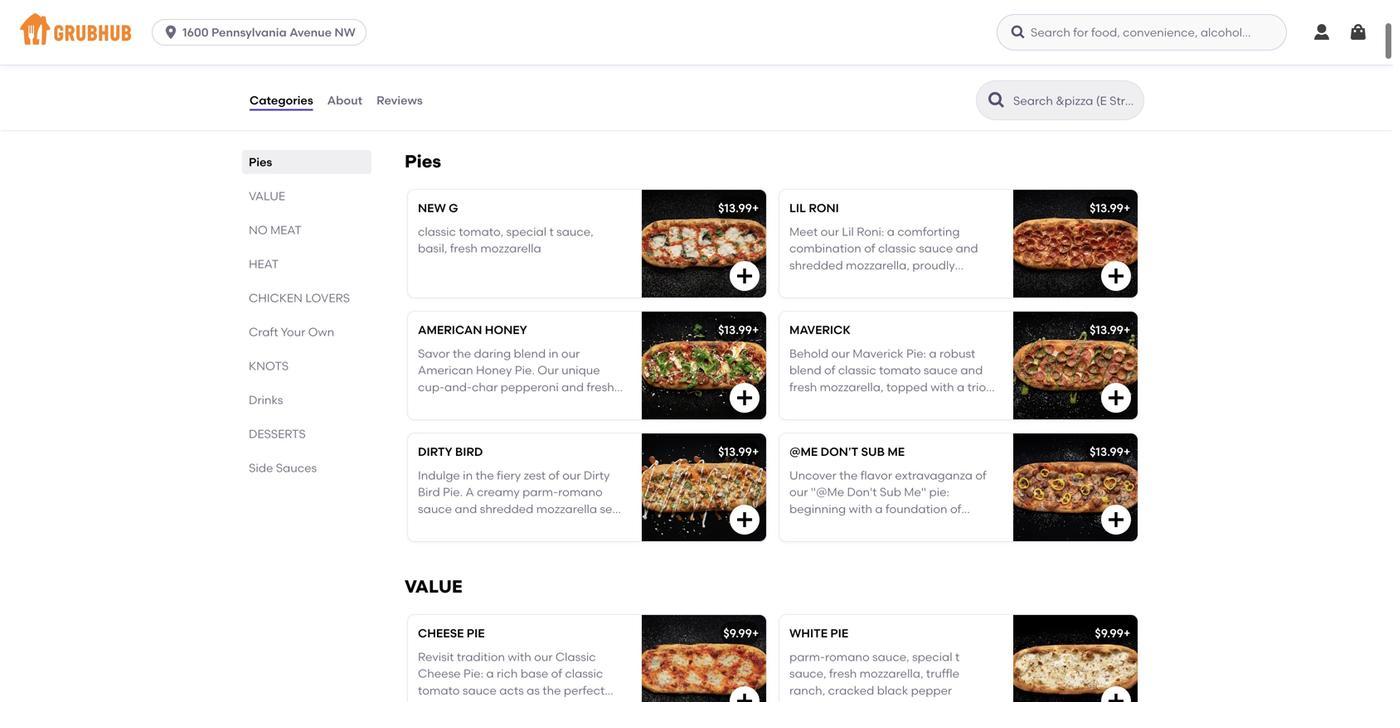 Task type: describe. For each thing, give the bounding box(es) containing it.
lil roni image
[[1013, 190, 1138, 298]]

classic tomato, special t sauce, basil, fresh mozzarella
[[418, 225, 594, 256]]

chicken
[[249, 291, 303, 305]]

$9.99 for white pie
[[1095, 627, 1124, 641]]

sauces
[[276, 461, 317, 475]]

+ for dirty bird
[[752, 445, 759, 459]]

svg image for roni
[[1106, 266, 1126, 286]]

1 horizontal spatial pies
[[405, 151, 441, 172]]

svg image inside 1600 pennsylvania avenue nw button
[[163, 24, 179, 41]]

reviews
[[377, 93, 423, 107]]

t inside classic tomato, special t sauce, basil, fresh mozzarella
[[549, 225, 554, 239]]

+ for new g
[[752, 201, 759, 215]]

categories
[[250, 93, 313, 107]]

+ for lil roni
[[1124, 201, 1131, 215]]

me
[[888, 445, 905, 459]]

categories button
[[249, 71, 314, 130]]

0 vertical spatial value
[[249, 189, 285, 203]]

svg image for g
[[735, 266, 755, 286]]

svg image for honey
[[735, 388, 755, 408]]

$13.99 + for maverick
[[1090, 323, 1131, 337]]

@me
[[789, 445, 818, 459]]

lil roni
[[789, 201, 839, 215]]

fresh for tomato,
[[450, 241, 478, 256]]

side sauces
[[249, 461, 317, 475]]

black
[[877, 684, 908, 698]]

@me don't sub me image
[[1013, 434, 1138, 542]]

chicken lovers
[[249, 291, 350, 305]]

white
[[789, 627, 828, 641]]

1 vertical spatial value
[[405, 576, 463, 598]]

dirty bird
[[418, 445, 483, 459]]

no meat
[[249, 223, 302, 237]]

avenue
[[290, 25, 332, 39]]

+ for white pie
[[1124, 627, 1131, 641]]

new
[[418, 201, 446, 215]]

$9.99 + for white pie
[[1095, 627, 1131, 641]]

don't
[[821, 445, 858, 459]]

lil
[[789, 201, 806, 215]]

own
[[308, 325, 334, 339]]

pie for cheese pie
[[467, 627, 485, 641]]

$13.99 + for dirty bird
[[718, 445, 759, 459]]

2 vertical spatial sauce,
[[789, 667, 826, 681]]

romano
[[825, 650, 870, 664]]

1600
[[183, 25, 209, 39]]

your
[[281, 325, 305, 339]]

special inside the parm-romano sauce, special t sauce, fresh mozzarella, truffle ranch, cracked black pepper
[[912, 650, 952, 664]]

sub
[[861, 445, 885, 459]]

reviews button
[[376, 71, 424, 130]]

new g image
[[642, 190, 766, 298]]

$13.99 + for lil roni
[[1090, 201, 1131, 215]]

side
[[249, 461, 273, 475]]

min
[[325, 44, 343, 56]]

Search for food, convenience, alcohol... search field
[[997, 14, 1287, 51]]

delivery 25–40 min
[[294, 29, 343, 56]]

main navigation navigation
[[0, 0, 1393, 65]]

$13.99 for american honey
[[718, 323, 752, 337]]

no
[[249, 223, 268, 237]]

maverick
[[789, 323, 851, 337]]

svg image for pie
[[1106, 692, 1126, 702]]

+ for american honey
[[752, 323, 759, 337]]

classic
[[418, 225, 456, 239]]

truffle
[[926, 667, 959, 681]]

+ for cheese pie
[[752, 627, 759, 641]]

fresh for romano
[[829, 667, 857, 681]]

+ for maverick
[[1124, 323, 1131, 337]]

schedule button
[[1047, 22, 1144, 52]]

cracked
[[828, 684, 874, 698]]

meat
[[270, 223, 302, 237]]

heat
[[249, 257, 279, 271]]

@me don't sub me
[[789, 445, 905, 459]]

tomato,
[[459, 225, 504, 239]]

t inside the parm-romano sauce, special t sauce, fresh mozzarella, truffle ranch, cracked black pepper
[[955, 650, 960, 664]]

mozzarella,
[[860, 667, 923, 681]]

$9.99 for cheese pie
[[723, 627, 752, 641]]

$13.99 for @me don't sub me
[[1090, 445, 1124, 459]]

$13.99 + for @me don't sub me
[[1090, 445, 1131, 459]]

svg image inside main navigation navigation
[[1348, 22, 1368, 42]]

sauce, inside classic tomato, special t sauce, basil, fresh mozzarella
[[557, 225, 594, 239]]

25–40
[[294, 44, 323, 56]]

new g
[[418, 201, 458, 215]]



Task type: locate. For each thing, give the bounding box(es) containing it.
pennsylvania
[[211, 25, 287, 39]]

Search &pizza (E Street) search field
[[1012, 93, 1139, 109]]

mozzarella
[[480, 241, 541, 256]]

$9.99 +
[[723, 627, 759, 641], [1095, 627, 1131, 641]]

+ for @me don't sub me
[[1124, 445, 1131, 459]]

2 pie from the left
[[830, 627, 848, 641]]

1 $9.99 + from the left
[[723, 627, 759, 641]]

pie for white pie
[[830, 627, 848, 641]]

fresh inside the parm-romano sauce, special t sauce, fresh mozzarella, truffle ranch, cracked black pepper
[[829, 667, 857, 681]]

basil,
[[418, 241, 447, 256]]

about button
[[326, 71, 363, 130]]

pies down categories button
[[249, 155, 272, 169]]

0 horizontal spatial t
[[549, 225, 554, 239]]

desserts
[[249, 427, 306, 441]]

knots
[[249, 359, 289, 373]]

white pie
[[789, 627, 848, 641]]

t right tomato,
[[549, 225, 554, 239]]

$9.99 + for cheese pie
[[723, 627, 759, 641]]

fresh down the romano
[[829, 667, 857, 681]]

g
[[449, 201, 458, 215]]

1 horizontal spatial $9.99
[[1095, 627, 1124, 641]]

cheese
[[418, 627, 464, 641]]

0 horizontal spatial pie
[[467, 627, 485, 641]]

0 vertical spatial fresh
[[450, 241, 478, 256]]

maverick image
[[1013, 312, 1138, 420]]

ranch,
[[789, 684, 825, 698]]

schedule
[[1077, 30, 1130, 44]]

value
[[249, 189, 285, 203], [405, 576, 463, 598]]

dirty
[[418, 445, 452, 459]]

1 vertical spatial sauce,
[[872, 650, 909, 664]]

american honey image
[[642, 312, 766, 420]]

$13.99 +
[[718, 201, 759, 215], [1090, 201, 1131, 215], [718, 323, 759, 337], [1090, 323, 1131, 337], [718, 445, 759, 459], [1090, 445, 1131, 459]]

$9.99
[[723, 627, 752, 641], [1095, 627, 1124, 641]]

about
[[327, 93, 362, 107]]

1 vertical spatial t
[[955, 650, 960, 664]]

2 $9.99 from the left
[[1095, 627, 1124, 641]]

parm-
[[789, 650, 825, 664]]

1 horizontal spatial t
[[955, 650, 960, 664]]

cheese pie image
[[642, 615, 766, 702]]

value up cheese
[[405, 576, 463, 598]]

1 horizontal spatial sauce,
[[789, 667, 826, 681]]

nw
[[335, 25, 356, 39]]

pies up new
[[405, 151, 441, 172]]

+
[[752, 201, 759, 215], [1124, 201, 1131, 215], [752, 323, 759, 337], [1124, 323, 1131, 337], [752, 445, 759, 459], [1124, 445, 1131, 459], [752, 627, 759, 641], [1124, 627, 1131, 641]]

value up "no meat"
[[249, 189, 285, 203]]

1600 pennsylvania avenue nw
[[183, 25, 356, 39]]

parm-romano sauce, special t sauce, fresh mozzarella, truffle ranch, cracked black pepper
[[789, 650, 960, 698]]

0 horizontal spatial fresh
[[450, 241, 478, 256]]

1 vertical spatial fresh
[[829, 667, 857, 681]]

fresh
[[450, 241, 478, 256], [829, 667, 857, 681]]

0 horizontal spatial sauce,
[[557, 225, 594, 239]]

craft your own
[[249, 325, 334, 339]]

$13.99 + for new g
[[718, 201, 759, 215]]

1 horizontal spatial pie
[[830, 627, 848, 641]]

0 horizontal spatial value
[[249, 189, 285, 203]]

dirty bird image
[[642, 434, 766, 542]]

$13.99 for lil roni
[[1090, 201, 1124, 215]]

special inside classic tomato, special t sauce, basil, fresh mozzarella
[[506, 225, 547, 239]]

honey
[[485, 323, 527, 337]]

sauce,
[[557, 225, 594, 239], [872, 650, 909, 664], [789, 667, 826, 681]]

0 horizontal spatial special
[[506, 225, 547, 239]]

$13.99 + for american honey
[[718, 323, 759, 337]]

$13.99
[[718, 201, 752, 215], [1090, 201, 1124, 215], [718, 323, 752, 337], [1090, 323, 1124, 337], [718, 445, 752, 459], [1090, 445, 1124, 459]]

special up the truffle
[[912, 650, 952, 664]]

0 vertical spatial t
[[549, 225, 554, 239]]

cheese pie
[[418, 627, 485, 641]]

pie
[[467, 627, 485, 641], [830, 627, 848, 641]]

$13.99 for maverick
[[1090, 323, 1124, 337]]

1 horizontal spatial special
[[912, 650, 952, 664]]

2 $9.99 + from the left
[[1095, 627, 1131, 641]]

roni
[[809, 201, 839, 215]]

svg image for bird
[[735, 510, 755, 530]]

white pie image
[[1013, 615, 1138, 702]]

svg image inside schedule button
[[1061, 30, 1074, 43]]

1 pie from the left
[[467, 627, 485, 641]]

svg image
[[1348, 22, 1368, 42], [735, 266, 755, 286], [1106, 266, 1126, 286], [735, 388, 755, 408], [1106, 388, 1126, 408], [735, 510, 755, 530], [1106, 692, 1126, 702]]

0 vertical spatial special
[[506, 225, 547, 239]]

0 vertical spatial sauce,
[[557, 225, 594, 239]]

craft
[[249, 325, 278, 339]]

drinks
[[249, 393, 283, 407]]

american
[[418, 323, 482, 337]]

pepper
[[911, 684, 952, 698]]

2 horizontal spatial sauce,
[[872, 650, 909, 664]]

pie right cheese
[[467, 627, 485, 641]]

$13.99 for new g
[[718, 201, 752, 215]]

option group containing delivery 25–40 min
[[249, 22, 533, 64]]

pie up the romano
[[830, 627, 848, 641]]

1 vertical spatial special
[[912, 650, 952, 664]]

special
[[506, 225, 547, 239], [912, 650, 952, 664]]

lovers
[[305, 291, 350, 305]]

1 horizontal spatial $9.99 +
[[1095, 627, 1131, 641]]

1 horizontal spatial value
[[405, 576, 463, 598]]

pies
[[405, 151, 441, 172], [249, 155, 272, 169]]

t
[[549, 225, 554, 239], [955, 650, 960, 664]]

1600 pennsylvania avenue nw button
[[152, 19, 373, 46]]

fresh inside classic tomato, special t sauce, basil, fresh mozzarella
[[450, 241, 478, 256]]

option group
[[249, 22, 533, 64]]

american honey
[[418, 323, 527, 337]]

$13.99 for dirty bird
[[718, 445, 752, 459]]

special up mozzarella
[[506, 225, 547, 239]]

bird
[[455, 445, 483, 459]]

1 horizontal spatial fresh
[[829, 667, 857, 681]]

t up the truffle
[[955, 650, 960, 664]]

search icon image
[[987, 90, 1007, 110]]

svg image
[[1312, 22, 1332, 42], [163, 24, 179, 41], [1010, 24, 1027, 41], [1061, 30, 1074, 43], [1106, 510, 1126, 530], [735, 692, 755, 702]]

0 horizontal spatial $9.99 +
[[723, 627, 759, 641]]

0 horizontal spatial pies
[[249, 155, 272, 169]]

delivery
[[299, 29, 338, 41]]

fresh down tomato,
[[450, 241, 478, 256]]

0 horizontal spatial $9.99
[[723, 627, 752, 641]]

1 $9.99 from the left
[[723, 627, 752, 641]]



Task type: vqa. For each thing, say whether or not it's contained in the screenshot.
'PIE' associated with WHITE PIE
yes



